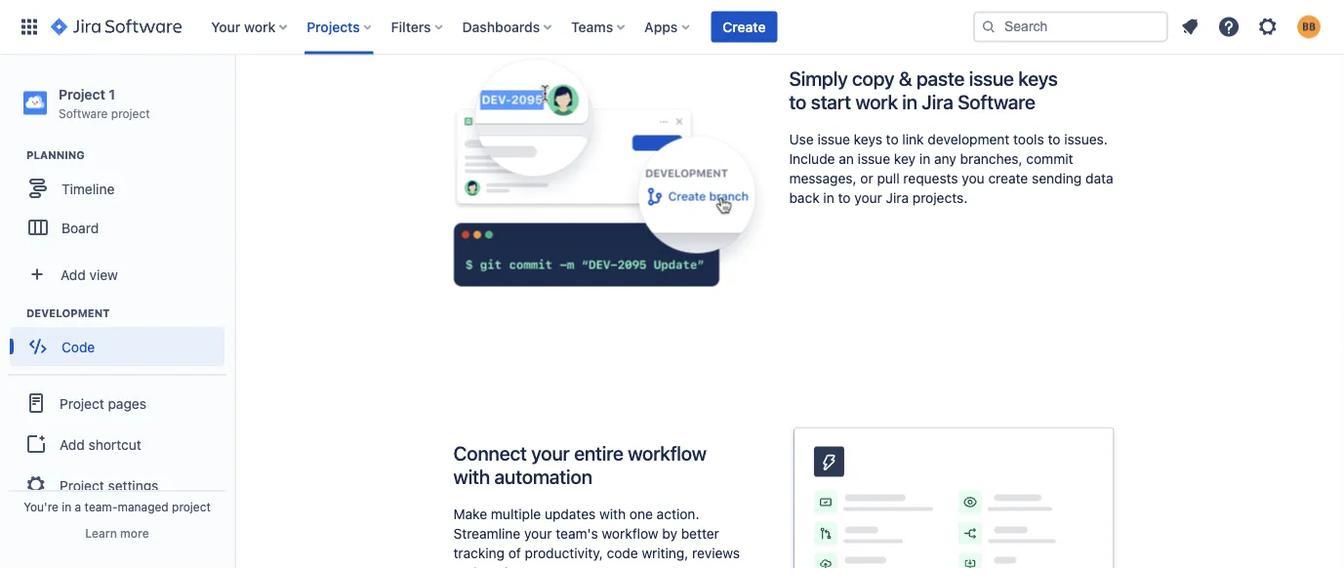 Task type: vqa. For each thing, say whether or not it's contained in the screenshot.
"keys" within the Simply copy & paste issue keys to start work in Jira Software
yes



Task type: locate. For each thing, give the bounding box(es) containing it.
issue up an
[[818, 131, 850, 147]]

planning image
[[3, 144, 26, 167]]

1 vertical spatial jira
[[886, 190, 909, 206]]

multiple
[[491, 506, 541, 522]]

1 vertical spatial your
[[531, 442, 570, 465]]

learn more
[[85, 526, 149, 540]]

and
[[453, 565, 477, 568]]

jira software image
[[51, 15, 182, 39], [51, 15, 182, 39]]

streamline
[[453, 526, 520, 542]]

workflow inside connect your entire workflow with automation
[[628, 442, 707, 465]]

0 vertical spatial workflow
[[628, 442, 707, 465]]

add left shortcut
[[60, 436, 85, 452]]

add inside 'dropdown button'
[[61, 266, 86, 282]]

to down simply
[[789, 91, 807, 114]]

keys up tools
[[1018, 67, 1058, 90]]

0 horizontal spatial keys
[[854, 131, 882, 147]]

1 horizontal spatial keys
[[1018, 67, 1058, 90]]

code
[[61, 339, 95, 355]]

work right your
[[244, 19, 276, 35]]

0 horizontal spatial issue
[[818, 131, 850, 147]]

1 vertical spatial keys
[[854, 131, 882, 147]]

1 horizontal spatial software
[[958, 91, 1036, 114]]

0 vertical spatial jira
[[922, 91, 953, 114]]

or
[[860, 170, 873, 186]]

primary element
[[12, 0, 973, 54]]

project up "a"
[[60, 477, 104, 493]]

simply
[[789, 67, 848, 90]]

to
[[789, 91, 807, 114], [886, 131, 899, 147], [1048, 131, 1061, 147], [838, 190, 851, 206]]

0 horizontal spatial project
[[111, 106, 150, 120]]

project 1 software project
[[59, 86, 150, 120]]

add left view
[[61, 266, 86, 282]]

in down the &
[[902, 91, 917, 114]]

0 vertical spatial with
[[453, 466, 490, 488]]

0 vertical spatial issue
[[969, 67, 1014, 90]]

workflow up action.
[[628, 442, 707, 465]]

1 vertical spatial add
[[60, 436, 85, 452]]

project
[[59, 86, 105, 102], [60, 395, 104, 411], [60, 477, 104, 493]]

keys
[[1018, 67, 1058, 90], [854, 131, 882, 147]]

work down copy
[[855, 91, 898, 114]]

project left 1
[[59, 86, 105, 102]]

0 horizontal spatial software
[[59, 106, 108, 120]]

software inside project 1 software project
[[59, 106, 108, 120]]

create button
[[711, 11, 777, 42]]

jira
[[922, 91, 953, 114], [886, 190, 909, 206]]

settings
[[108, 477, 158, 493]]

issue right paste
[[969, 67, 1014, 90]]

timeline
[[61, 180, 115, 196]]

planning group
[[10, 148, 233, 253]]

1 horizontal spatial project
[[172, 500, 211, 513]]

tools
[[1013, 131, 1044, 147]]

better
[[681, 526, 719, 542]]

1 horizontal spatial work
[[855, 91, 898, 114]]

help image
[[1217, 15, 1241, 39]]

any
[[934, 151, 956, 167]]

0 horizontal spatial with
[[453, 466, 490, 488]]

add inside button
[[60, 436, 85, 452]]

keys inside simply copy & paste issue keys to start work in jira software
[[1018, 67, 1058, 90]]

code link
[[10, 327, 225, 366]]

dashboards
[[462, 19, 540, 35]]

project inside project 1 software project
[[59, 86, 105, 102]]

development group
[[10, 306, 233, 372]]

timeline link
[[10, 169, 225, 208]]

2 vertical spatial issue
[[858, 151, 890, 167]]

1 vertical spatial issue
[[818, 131, 850, 147]]

development
[[928, 131, 1010, 147]]

1 horizontal spatial issue
[[858, 151, 890, 167]]

filters
[[391, 19, 431, 35]]

you
[[962, 170, 985, 186]]

messages,
[[789, 170, 857, 186]]

project
[[111, 106, 150, 120], [172, 500, 211, 513]]

your work button
[[205, 11, 295, 42]]

&
[[899, 67, 912, 90]]

1 vertical spatial work
[[855, 91, 898, 114]]

with
[[453, 466, 490, 488], [599, 506, 626, 522]]

project pages link
[[8, 382, 226, 425]]

add shortcut button
[[8, 425, 226, 464]]

project up add shortcut
[[60, 395, 104, 411]]

in down messages,
[[823, 190, 834, 206]]

use
[[789, 131, 814, 147]]

2 horizontal spatial issue
[[969, 67, 1014, 90]]

workflow inside make multiple updates with one action. streamline your team's workflow by better tracking of productivity, code writing, reviews and testing.
[[602, 526, 658, 542]]

workflow
[[628, 442, 707, 465], [602, 526, 658, 542]]

in
[[902, 91, 917, 114], [919, 151, 931, 167], [823, 190, 834, 206], [62, 500, 71, 513]]

0 vertical spatial keys
[[1018, 67, 1058, 90]]

keys inside use issue keys to link development tools to issues. include an issue key in any branches, commit messages, or pull requests you create sending data back in to your jira projects.
[[854, 131, 882, 147]]

with left one
[[599, 506, 626, 522]]

issue up the or
[[858, 151, 890, 167]]

software up planning
[[59, 106, 108, 120]]

of
[[508, 545, 521, 561]]

1 vertical spatial project
[[60, 395, 104, 411]]

0 vertical spatial project
[[59, 86, 105, 102]]

tracking
[[453, 545, 505, 561]]

1 vertical spatial workflow
[[602, 526, 658, 542]]

issues.
[[1064, 131, 1108, 147]]

group
[[8, 374, 226, 513]]

1 vertical spatial with
[[599, 506, 626, 522]]

0 vertical spatial your
[[854, 190, 882, 206]]

jira inside simply copy & paste issue keys to start work in jira software
[[922, 91, 953, 114]]

1 horizontal spatial with
[[599, 506, 626, 522]]

software
[[958, 91, 1036, 114], [59, 106, 108, 120]]

jira down paste
[[922, 91, 953, 114]]

1 horizontal spatial jira
[[922, 91, 953, 114]]

more
[[120, 526, 149, 540]]

link
[[902, 131, 924, 147]]

issue inside simply copy & paste issue keys to start work in jira software
[[969, 67, 1014, 90]]

pages
[[108, 395, 146, 411]]

your inside connect your entire workflow with automation
[[531, 442, 570, 465]]

project down 1
[[111, 106, 150, 120]]

2 vertical spatial your
[[524, 526, 552, 542]]

your
[[854, 190, 882, 206], [531, 442, 570, 465], [524, 526, 552, 542]]

connect
[[453, 442, 527, 465]]

your up automation
[[531, 442, 570, 465]]

your work
[[211, 19, 276, 35]]

banner
[[0, 0, 1344, 55]]

your down the multiple
[[524, 526, 552, 542]]

to down messages,
[[838, 190, 851, 206]]

work
[[244, 19, 276, 35], [855, 91, 898, 114]]

testing.
[[481, 565, 528, 568]]

your down the or
[[854, 190, 882, 206]]

make
[[453, 506, 487, 522]]

project settings
[[60, 477, 158, 493]]

group containing project pages
[[8, 374, 226, 513]]

0 vertical spatial add
[[61, 266, 86, 282]]

keys up an
[[854, 131, 882, 147]]

in inside simply copy & paste issue keys to start work in jira software
[[902, 91, 917, 114]]

0 vertical spatial project
[[111, 106, 150, 120]]

shortcut
[[88, 436, 141, 452]]

workflow up code
[[602, 526, 658, 542]]

0 horizontal spatial work
[[244, 19, 276, 35]]

software up development
[[958, 91, 1036, 114]]

sending
[[1032, 170, 1082, 186]]

0 vertical spatial work
[[244, 19, 276, 35]]

with down connect
[[453, 466, 490, 488]]

0 horizontal spatial jira
[[886, 190, 909, 206]]

2 vertical spatial project
[[60, 477, 104, 493]]

board link
[[10, 208, 225, 247]]

jira down pull
[[886, 190, 909, 206]]

project right managed
[[172, 500, 211, 513]]



Task type: describe. For each thing, give the bounding box(es) containing it.
to left the link
[[886, 131, 899, 147]]

a
[[75, 500, 81, 513]]

learn more button
[[85, 525, 149, 541]]

jira inside use issue keys to link development tools to issues. include an issue key in any branches, commit messages, or pull requests you create sending data back in to your jira projects.
[[886, 190, 909, 206]]

productivity,
[[525, 545, 603, 561]]

team-
[[85, 500, 118, 513]]

banner containing your work
[[0, 0, 1344, 55]]

create
[[723, 19, 766, 35]]

to up commit
[[1048, 131, 1061, 147]]

settings image
[[1256, 15, 1280, 39]]

add for add view
[[61, 266, 86, 282]]

development
[[26, 307, 110, 320]]

you're
[[24, 500, 58, 513]]

work inside dropdown button
[[244, 19, 276, 35]]

1 vertical spatial project
[[172, 500, 211, 513]]

you're in a team-managed project
[[24, 500, 211, 513]]

sidebar navigation image
[[213, 78, 256, 117]]

view
[[89, 266, 118, 282]]

appswitcher icon image
[[18, 15, 41, 39]]

create
[[988, 170, 1028, 186]]

Search field
[[973, 11, 1168, 42]]

requests
[[903, 170, 958, 186]]

filters button
[[385, 11, 451, 42]]

one
[[630, 506, 653, 522]]

add view button
[[12, 255, 223, 294]]

with inside make multiple updates with one action. streamline your team's workflow by better tracking of productivity, code writing, reviews and testing.
[[599, 506, 626, 522]]

entire
[[574, 442, 624, 465]]

apps
[[644, 19, 678, 35]]

your inside make multiple updates with one action. streamline your team's workflow by better tracking of productivity, code writing, reviews and testing.
[[524, 526, 552, 542]]

project for project settings
[[60, 477, 104, 493]]

learn
[[85, 526, 117, 540]]

include
[[789, 151, 835, 167]]

managed
[[118, 500, 169, 513]]

your inside use issue keys to link development tools to issues. include an issue key in any branches, commit messages, or pull requests you create sending data back in to your jira projects.
[[854, 190, 882, 206]]

writing,
[[642, 545, 688, 561]]

paste
[[917, 67, 965, 90]]

teams button
[[565, 11, 633, 42]]

make multiple updates with one action. streamline your team's workflow by better tracking of productivity, code writing, reviews and testing.
[[453, 506, 740, 568]]

in right key on the right of the page
[[919, 151, 931, 167]]

add shortcut
[[60, 436, 141, 452]]

search image
[[981, 19, 997, 35]]

data
[[1086, 170, 1113, 186]]

automation
[[494, 466, 592, 488]]

planning
[[26, 149, 85, 162]]

your profile and settings image
[[1297, 15, 1321, 39]]

projects button
[[301, 11, 379, 42]]

copy
[[852, 67, 894, 90]]

project settings link
[[8, 464, 226, 507]]

reviews
[[692, 545, 740, 561]]

back
[[789, 190, 820, 206]]

with inside connect your entire workflow with automation
[[453, 466, 490, 488]]

updates
[[545, 506, 596, 522]]

projects.
[[913, 190, 968, 206]]

use issue keys to link development tools to issues. include an issue key in any branches, commit messages, or pull requests you create sending data back in to your jira projects.
[[789, 131, 1113, 206]]

pull
[[877, 170, 900, 186]]

add view
[[61, 266, 118, 282]]

work inside simply copy & paste issue keys to start work in jira software
[[855, 91, 898, 114]]

development image
[[3, 302, 26, 325]]

connect your entire workflow with automation
[[453, 442, 707, 488]]

by
[[662, 526, 677, 542]]

dashboards button
[[456, 11, 559, 42]]

commit
[[1026, 151, 1073, 167]]

branches,
[[960, 151, 1023, 167]]

board
[[61, 219, 99, 236]]

code
[[607, 545, 638, 561]]

in left "a"
[[62, 500, 71, 513]]

teams
[[571, 19, 613, 35]]

software inside simply copy & paste issue keys to start work in jira software
[[958, 91, 1036, 114]]

1
[[109, 86, 115, 102]]

start
[[811, 91, 851, 114]]

project for project pages
[[60, 395, 104, 411]]

simply copy & paste issue keys to start work in jira software
[[789, 67, 1058, 114]]

to inside simply copy & paste issue keys to start work in jira software
[[789, 91, 807, 114]]

notifications image
[[1178, 15, 1202, 39]]

an
[[839, 151, 854, 167]]

team's
[[556, 526, 598, 542]]

project for project 1 software project
[[59, 86, 105, 102]]

key
[[894, 151, 916, 167]]

project inside project 1 software project
[[111, 106, 150, 120]]

action.
[[657, 506, 699, 522]]

project pages
[[60, 395, 146, 411]]

apps button
[[639, 11, 697, 42]]

add for add shortcut
[[60, 436, 85, 452]]

projects
[[307, 19, 360, 35]]

your
[[211, 19, 240, 35]]



